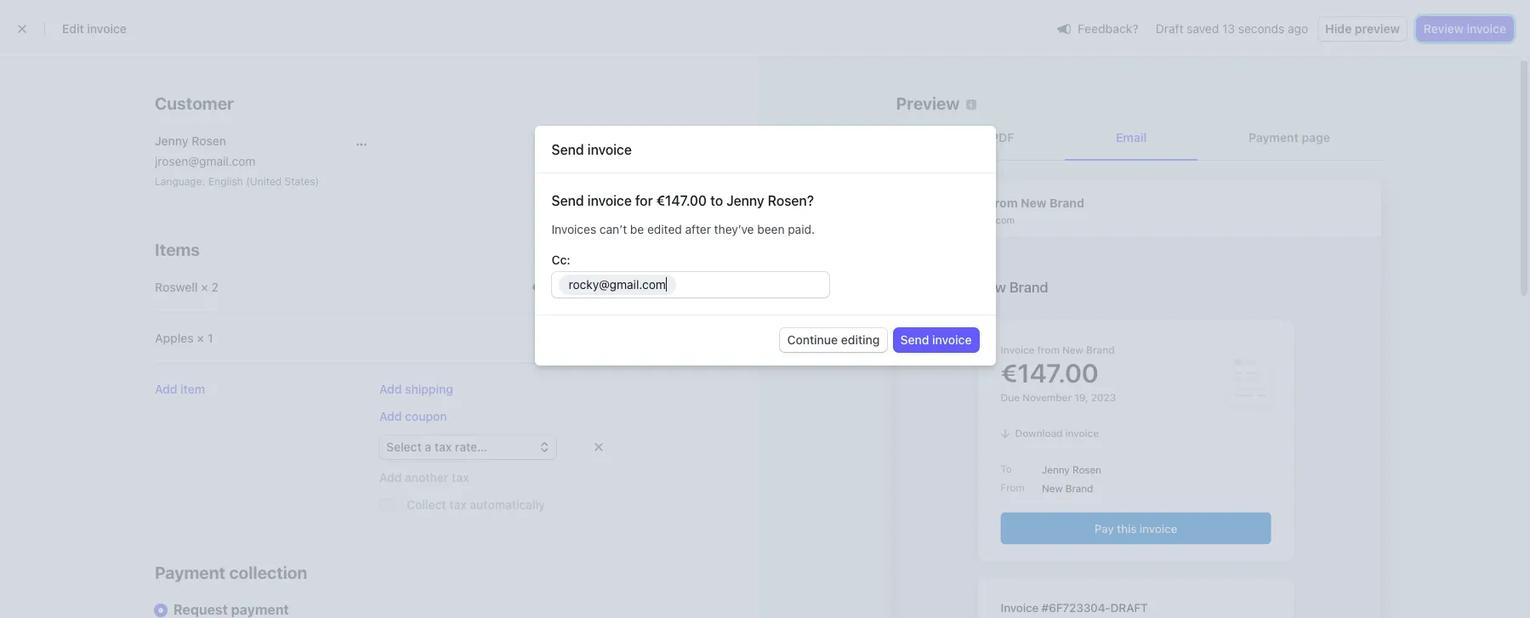 Task type: describe. For each thing, give the bounding box(es) containing it.
review
[[1424, 21, 1464, 36]]

send inside button
[[901, 333, 930, 347]]

rosen?
[[768, 193, 814, 209]]

apples
[[155, 331, 194, 345]]

hide
[[1326, 21, 1352, 36]]

ago
[[1288, 21, 1309, 36]]

send invoice button
[[894, 329, 979, 353]]

invoices
[[552, 222, 597, 237]]

item
[[180, 382, 205, 397]]

collection
[[229, 563, 307, 583]]

edit invoice
[[62, 21, 127, 36]]

collect tax automatically
[[407, 498, 546, 512]]

hide preview
[[1326, 21, 1401, 36]]

payment page
[[1249, 130, 1331, 145]]

add for add item
[[155, 382, 177, 397]]

draft saved 13 seconds ago
[[1156, 21, 1309, 36]]

2
[[212, 280, 219, 294]]

feedback? button
[[1051, 17, 1146, 40]]

add item
[[155, 382, 205, 397]]

jenny inside jenny rosen jrosen@gmail.com language: english (united states)
[[155, 134, 189, 148]]

hide preview button
[[1319, 17, 1407, 41]]

add for add shipping
[[380, 382, 402, 397]]

english
[[209, 175, 243, 188]]

send invoice for €147.00 to jenny rosen?
[[552, 193, 814, 209]]

continue editing
[[788, 333, 880, 347]]

from
[[990, 196, 1018, 210]]

invoice pdf
[[947, 130, 1014, 145]]

been
[[758, 222, 785, 237]]

payment for payment collection
[[155, 563, 226, 583]]

they've
[[715, 222, 754, 237]]

draft
[[1156, 21, 1184, 36]]

1 vertical spatial send
[[552, 193, 584, 209]]

jrosen@gmail.com inside new invoice from new brand jrosen@gmail.com
[[933, 214, 1015, 225]]

add shipping button
[[380, 381, 453, 398]]

payment collection
[[155, 563, 307, 583]]

language:
[[155, 175, 205, 188]]

rosen
[[192, 134, 227, 148]]

add shipping
[[380, 382, 453, 397]]

jenny rosen jrosen@gmail.com language: english (united states)
[[155, 134, 319, 188]]

tab list containing invoice pdf
[[896, 116, 1381, 161]]

rocky@gmail.com
[[569, 278, 666, 292]]

1 new from the left
[[917, 196, 943, 210]]

request payment
[[174, 602, 289, 618]]

add coupon button
[[380, 408, 447, 425]]

1
[[208, 331, 213, 345]]

be
[[630, 222, 644, 237]]

svg image
[[596, 283, 606, 293]]

× for apples
[[197, 331, 204, 345]]

0 vertical spatial send invoice
[[552, 142, 632, 158]]

apples × 1
[[155, 331, 213, 345]]

page
[[1302, 130, 1331, 145]]

add coupon
[[380, 409, 447, 424]]

invoice inside review invoice button
[[1467, 21, 1507, 36]]

request
[[174, 602, 228, 618]]

coupon
[[405, 409, 447, 424]]

add item button
[[155, 381, 205, 398]]

continue
[[788, 333, 838, 347]]

to
[[711, 193, 723, 209]]



Task type: locate. For each thing, give the bounding box(es) containing it.
automatically
[[470, 498, 546, 512]]

× left the 2
[[201, 280, 208, 294]]

email
[[1116, 130, 1147, 145]]

add left item
[[155, 382, 177, 397]]

€104.00
[[532, 280, 579, 294]]

edit
[[62, 21, 84, 36]]

13
[[1223, 21, 1236, 36]]

tax
[[450, 498, 467, 512]]

jrosen@gmail.com
[[155, 154, 256, 168], [933, 214, 1015, 225]]

0 horizontal spatial jrosen@gmail.com
[[155, 154, 256, 168]]

roswell × 2
[[155, 280, 219, 294]]

1 vertical spatial jenny
[[727, 193, 765, 209]]

send invoice right editing at bottom right
[[901, 333, 972, 347]]

2 new from the left
[[1021, 196, 1047, 210]]

1 horizontal spatial jrosen@gmail.com
[[933, 214, 1015, 225]]

jenny
[[155, 134, 189, 148], [727, 193, 765, 209]]

payment left page
[[1249, 130, 1299, 145]]

brand
[[1050, 196, 1085, 210]]

add left coupon
[[380, 409, 402, 424]]

rocky@gmail.com text field
[[559, 274, 822, 296]]

0 vertical spatial jenny
[[155, 134, 189, 148]]

€43.00
[[538, 331, 579, 345]]

roswell
[[155, 280, 198, 294]]

0 horizontal spatial new
[[917, 196, 943, 210]]

jenny left the rosen
[[155, 134, 189, 148]]

continue editing button
[[781, 329, 887, 353]]

edited
[[648, 222, 682, 237]]

1 horizontal spatial new
[[1021, 196, 1047, 210]]

editing
[[841, 333, 880, 347]]

add
[[155, 382, 177, 397], [380, 382, 402, 397], [380, 409, 402, 424]]

invoice
[[947, 130, 988, 145]]

0 vertical spatial ×
[[201, 280, 208, 294]]

invoice inside send invoice button
[[933, 333, 972, 347]]

invoice inside new invoice from new brand jrosen@gmail.com
[[946, 196, 987, 210]]

send invoice inside button
[[901, 333, 972, 347]]

paid.
[[788, 222, 815, 237]]

preview
[[896, 94, 960, 113]]

0 vertical spatial payment
[[1249, 130, 1299, 145]]

jenny right to
[[727, 193, 765, 209]]

payment for payment page
[[1249, 130, 1299, 145]]

1 vertical spatial ×
[[197, 331, 204, 345]]

add up add coupon
[[380, 382, 402, 397]]

preview
[[1355, 21, 1401, 36]]

€147.00
[[657, 193, 707, 209]]

new
[[917, 196, 943, 210], [1021, 196, 1047, 210]]

for
[[636, 193, 653, 209]]

jrosen@gmail.com down the rosen
[[155, 154, 256, 168]]

payment
[[1249, 130, 1299, 145], [155, 563, 226, 583]]

payment up request
[[155, 563, 226, 583]]

pdf
[[991, 130, 1014, 145]]

1 horizontal spatial send invoice
[[901, 333, 972, 347]]

review invoice
[[1424, 21, 1507, 36]]

cc:
[[552, 253, 571, 267]]

(united
[[246, 175, 282, 188]]

feedback?
[[1078, 21, 1139, 35]]

1 vertical spatial payment
[[155, 563, 226, 583]]

invoice
[[87, 21, 127, 36], [1467, 21, 1507, 36], [588, 142, 632, 158], [588, 193, 632, 209], [946, 196, 987, 210], [933, 333, 972, 347]]

add for add coupon
[[380, 409, 402, 424]]

×
[[201, 280, 208, 294], [197, 331, 204, 345]]

0 horizontal spatial payment
[[155, 563, 226, 583]]

0 vertical spatial send
[[552, 142, 584, 158]]

0 vertical spatial jrosen@gmail.com
[[155, 154, 256, 168]]

send
[[552, 142, 584, 158], [552, 193, 584, 209], [901, 333, 930, 347]]

send invoice
[[552, 142, 632, 158], [901, 333, 972, 347]]

2 vertical spatial send
[[901, 333, 930, 347]]

new left from
[[917, 196, 943, 210]]

× left 1
[[197, 331, 204, 345]]

can't
[[600, 222, 627, 237]]

items
[[155, 240, 200, 260]]

new right from
[[1021, 196, 1047, 210]]

1 vertical spatial send invoice
[[901, 333, 972, 347]]

review invoice button
[[1418, 17, 1514, 41]]

saved
[[1187, 21, 1220, 36]]

collect
[[407, 498, 446, 512]]

invoices can't be edited after they've been paid.
[[552, 222, 815, 237]]

0 horizontal spatial jenny
[[155, 134, 189, 148]]

payment
[[231, 602, 289, 618]]

payment inside "tab list"
[[1249, 130, 1299, 145]]

jrosen@gmail.com down from
[[933, 214, 1015, 225]]

1 horizontal spatial payment
[[1249, 130, 1299, 145]]

svg image
[[357, 140, 367, 150]]

send invoice up invoices
[[552, 142, 632, 158]]

new invoice from new brand jrosen@gmail.com
[[917, 196, 1085, 225]]

0 horizontal spatial send invoice
[[552, 142, 632, 158]]

tab list
[[896, 116, 1381, 161]]

1 vertical spatial jrosen@gmail.com
[[933, 214, 1015, 225]]

customer
[[155, 94, 234, 113]]

jrosen@gmail.com inside jenny rosen jrosen@gmail.com language: english (united states)
[[155, 154, 256, 168]]

states)
[[285, 175, 319, 188]]

seconds
[[1239, 21, 1285, 36]]

1 horizontal spatial jenny
[[727, 193, 765, 209]]

× for roswell
[[201, 280, 208, 294]]

after
[[685, 222, 711, 237]]

shipping
[[405, 382, 453, 397]]



Task type: vqa. For each thing, say whether or not it's contained in the screenshot.
Continue editing
yes



